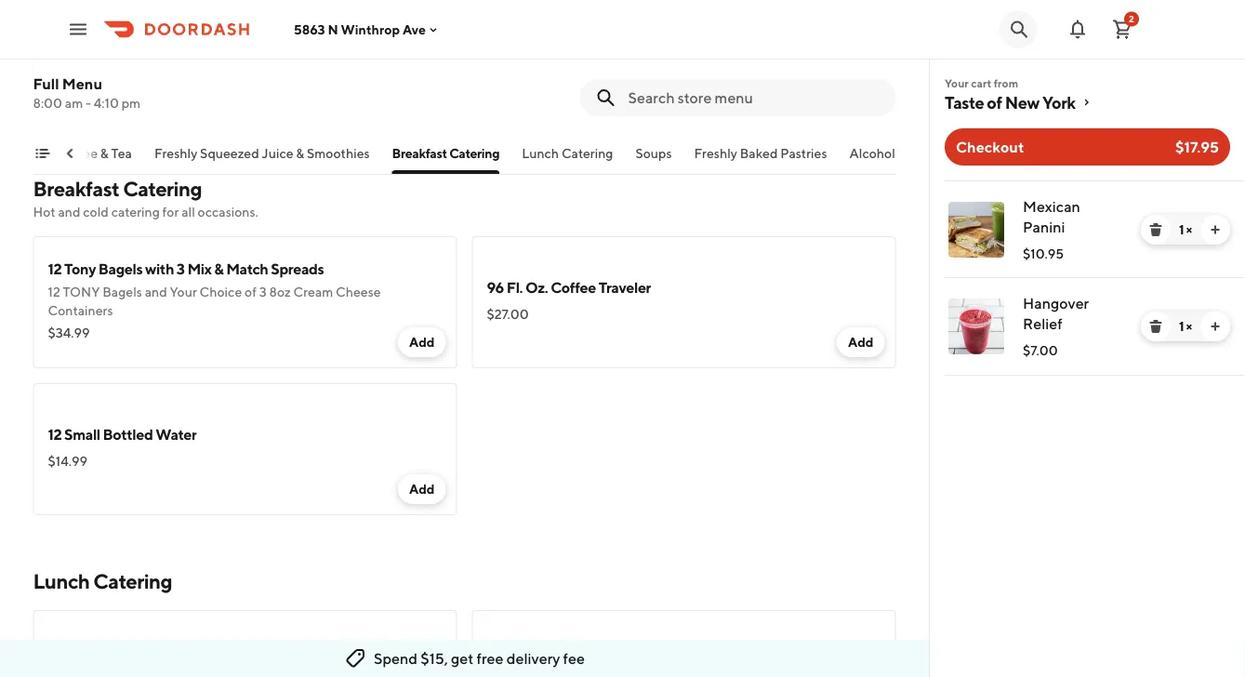 Task type: describe. For each thing, give the bounding box(es) containing it.
panini
[[1023, 218, 1065, 236]]

8oz
[[269, 284, 291, 300]]

fl.
[[507, 279, 523, 296]]

1 vertical spatial bagels
[[103, 284, 142, 300]]

baked
[[741, 146, 779, 161]]

mexican panini image
[[949, 202, 1005, 258]]

freshly squeezed juice & smoothies button
[[155, 144, 370, 174]]

1 × for mexican panini
[[1179, 222, 1193, 237]]

delivery
[[507, 650, 560, 667]]

12 for 12 tony bagels with 3 mix & match spreads 12 tony bagels and your choice of 3 8oz cream cheese containers $34.99 add
[[48, 260, 62, 278]]

mexican panini
[[1023, 198, 1081, 236]]

hangover relief image
[[949, 299, 1005, 354]]

spreads
[[271, 260, 324, 278]]

remove item from cart image
[[1149, 319, 1164, 334]]

small
[[64, 426, 100, 443]]

lunch inside button
[[522, 146, 560, 161]]

and inside "breakfast catering hot and cold catering for all occasions."
[[58, 204, 80, 220]]

tony
[[63, 284, 100, 300]]

smoothies
[[307, 146, 370, 161]]

lunch catering button
[[522, 144, 614, 174]]

& inside the 12 tony bagels with 3 mix & match spreads 12 tony bagels and your choice of 3 8oz cream cheese containers $34.99 add
[[214, 260, 224, 278]]

full menu 8:00 am - 4:10 pm
[[33, 75, 141, 111]]

add one to cart image
[[1208, 222, 1223, 237]]

match
[[226, 260, 268, 278]]

5863 n winthrop ave
[[294, 22, 426, 37]]

of inside the 12 tony bagels with 3 mix & match spreads 12 tony bagels and your choice of 3 8oz cream cheese containers $34.99 add
[[245, 284, 257, 300]]

with
[[145, 260, 174, 278]]

grilled
[[487, 643, 532, 661]]

pm
[[122, 95, 141, 111]]

5863
[[294, 22, 325, 37]]

taste
[[945, 92, 984, 112]]

checkout
[[956, 138, 1025, 156]]

taste of new york
[[945, 92, 1076, 112]]

freshly squeezed juice & smoothies
[[155, 146, 370, 161]]

12 tony bagels with 3 mix & match spreads 12 tony bagels and your choice of 3 8oz cream cheese containers $34.99 add
[[48, 260, 435, 350]]

2
[[1129, 13, 1135, 24]]

spend
[[374, 650, 418, 667]]

choice
[[200, 284, 242, 300]]

12 small bottled water
[[48, 426, 197, 443]]

beets,
[[89, 48, 126, 63]]

freshly for freshly baked pastries
[[695, 146, 738, 161]]

mix
[[187, 260, 212, 278]]

relief
[[1023, 315, 1063, 333]]

-
[[86, 95, 91, 111]]

add button for 96 fl. oz. coffee traveler
[[837, 327, 885, 357]]

cart
[[971, 76, 992, 89]]

new
[[1005, 92, 1040, 112]]

scroll menu navigation left image
[[63, 146, 78, 161]]

for
[[162, 204, 179, 220]]

cheese
[[336, 284, 381, 300]]

add button for 12 tony bagels with 3 mix & match spreads
[[398, 327, 446, 357]]

0 vertical spatial bagels
[[98, 260, 143, 278]]

$14.99
[[48, 453, 87, 469]]

taste of new york link
[[945, 91, 1231, 113]]

winthrop
[[341, 22, 400, 37]]

alcohol
[[850, 146, 896, 161]]

1 for hangover relief
[[1179, 319, 1184, 334]]

gourmet
[[48, 643, 108, 661]]

× for mexican panini
[[1187, 222, 1193, 237]]

bottled
[[103, 426, 153, 443]]

containers
[[48, 303, 113, 318]]

tony
[[64, 260, 96, 278]]

0 horizontal spatial lunch catering
[[33, 569, 172, 593]]

0 vertical spatial your
[[945, 76, 969, 89]]

ave
[[403, 22, 426, 37]]

grilled paninis platters
[[487, 643, 636, 661]]

youth rush apple, beets, carrots, and parsley. $7.00
[[48, 24, 244, 86]]

4:10
[[94, 95, 119, 111]]

parsley.
[[200, 48, 244, 63]]

soups button
[[636, 144, 673, 174]]

platters for grilled paninis platters
[[584, 643, 636, 661]]

coffee & tea button
[[57, 144, 132, 174]]

apple,
[[48, 48, 87, 63]]

breakfast for breakfast catering
[[393, 146, 448, 161]]

96 fl. oz. coffee traveler
[[487, 279, 651, 296]]

paninis
[[534, 643, 582, 661]]

2 items, open order cart image
[[1112, 18, 1134, 40]]

$34.99
[[48, 325, 90, 340]]

freshly baked pastries
[[695, 146, 828, 161]]

alcohol button
[[850, 144, 896, 174]]

freshly baked pastries button
[[695, 144, 828, 174]]

n
[[328, 22, 338, 37]]

traveler
[[599, 279, 651, 296]]

tea
[[112, 146, 132, 161]]

all
[[182, 204, 195, 220]]

catering
[[111, 204, 160, 220]]

wrap
[[110, 643, 147, 661]]

add for 12 small bottled water
[[409, 481, 435, 497]]

notification bell image
[[1067, 18, 1089, 40]]

5863 n winthrop ave button
[[294, 22, 441, 37]]

pastries
[[781, 146, 828, 161]]

from
[[994, 76, 1019, 89]]

coffee & tea
[[57, 146, 132, 161]]

× for hangover relief
[[1187, 319, 1193, 334]]



Task type: vqa. For each thing, say whether or not it's contained in the screenshot.
the cal) within Cheddar Cheese Quesadilla (410 cal)    vegetarian $7.02
no



Task type: locate. For each thing, give the bounding box(es) containing it.
add button for 12 small bottled water
[[398, 474, 446, 504]]

freshly left squeezed
[[155, 146, 198, 161]]

0 vertical spatial $7.00
[[48, 70, 83, 86]]

coffee
[[57, 146, 98, 161], [551, 279, 596, 296]]

2 horizontal spatial and
[[175, 48, 197, 63]]

0 vertical spatial lunch catering
[[522, 146, 614, 161]]

$7.00 inside the youth rush apple, beets, carrots, and parsley. $7.00
[[48, 70, 83, 86]]

of
[[987, 92, 1002, 112], [245, 284, 257, 300]]

0 horizontal spatial 3
[[177, 260, 185, 278]]

×
[[1187, 222, 1193, 237], [1187, 319, 1193, 334]]

12
[[48, 260, 62, 278], [48, 284, 60, 300], [48, 426, 62, 443]]

0 horizontal spatial breakfast
[[33, 177, 119, 201]]

1 vertical spatial lunch
[[33, 569, 90, 593]]

1
[[1179, 222, 1184, 237], [1179, 319, 1184, 334]]

1 × left add one to cart image
[[1179, 319, 1193, 334]]

fee
[[563, 650, 585, 667]]

& right mix
[[214, 260, 224, 278]]

0 vertical spatial 3
[[177, 260, 185, 278]]

and
[[175, 48, 197, 63], [58, 204, 80, 220], [145, 284, 167, 300]]

0 vertical spatial breakfast
[[393, 146, 448, 161]]

1 horizontal spatial platters
[[584, 643, 636, 661]]

1 vertical spatial 1 ×
[[1179, 319, 1193, 334]]

1 horizontal spatial 3
[[259, 284, 267, 300]]

soups
[[636, 146, 673, 161]]

gourmet wrap platters
[[48, 643, 201, 661]]

squeezed
[[201, 146, 260, 161]]

add for 96 fl. oz. coffee traveler
[[848, 334, 874, 350]]

8:00
[[33, 95, 62, 111]]

3 left mix
[[177, 260, 185, 278]]

1 right remove item from cart image
[[1179, 319, 1184, 334]]

1 vertical spatial of
[[245, 284, 257, 300]]

1 12 from the top
[[48, 260, 62, 278]]

0 vertical spatial 1 ×
[[1179, 222, 1193, 237]]

0 horizontal spatial your
[[170, 284, 197, 300]]

add inside the 12 tony bagels with 3 mix & match spreads 12 tony bagels and your choice of 3 8oz cream cheese containers $34.99 add
[[409, 334, 435, 350]]

0 vertical spatial ×
[[1187, 222, 1193, 237]]

$7.00
[[48, 70, 83, 86], [1023, 343, 1058, 358]]

1 horizontal spatial $7.00
[[1023, 343, 1058, 358]]

bagels
[[98, 260, 143, 278], [103, 284, 142, 300]]

& inside button
[[297, 146, 305, 161]]

breakfast
[[393, 146, 448, 161], [33, 177, 119, 201]]

your down mix
[[170, 284, 197, 300]]

0 horizontal spatial $7.00
[[48, 70, 83, 86]]

× left add one to cart icon
[[1187, 222, 1193, 237]]

0 vertical spatial of
[[987, 92, 1002, 112]]

show menu categories image
[[35, 146, 50, 161]]

coffee inside button
[[57, 146, 98, 161]]

2 vertical spatial 12
[[48, 426, 62, 443]]

of down from
[[987, 92, 1002, 112]]

0 vertical spatial lunch
[[522, 146, 560, 161]]

0 horizontal spatial of
[[245, 284, 257, 300]]

1 1 from the top
[[1179, 222, 1184, 237]]

0 horizontal spatial &
[[101, 146, 109, 161]]

1 vertical spatial breakfast
[[33, 177, 119, 201]]

0 horizontal spatial platters
[[150, 643, 201, 661]]

your up taste on the right of page
[[945, 76, 969, 89]]

$7.00 down relief
[[1023, 343, 1058, 358]]

2 vertical spatial and
[[145, 284, 167, 300]]

platters for gourmet wrap platters
[[150, 643, 201, 661]]

0 vertical spatial coffee
[[57, 146, 98, 161]]

1 horizontal spatial lunch catering
[[522, 146, 614, 161]]

2 platters from the left
[[584, 643, 636, 661]]

occasions.
[[198, 204, 258, 220]]

breakfast catering hot and cold catering for all occasions.
[[33, 177, 258, 220]]

breakfast catering
[[393, 146, 500, 161]]

catering inside button
[[562, 146, 614, 161]]

lunch catering up gourmet wrap platters
[[33, 569, 172, 593]]

1 vertical spatial and
[[58, 204, 80, 220]]

coffee right oz.
[[551, 279, 596, 296]]

& right juice
[[297, 146, 305, 161]]

0 vertical spatial 1
[[1179, 222, 1184, 237]]

2 horizontal spatial &
[[297, 146, 305, 161]]

3 12 from the top
[[48, 426, 62, 443]]

bagels left with
[[98, 260, 143, 278]]

platters right "paninis"
[[584, 643, 636, 661]]

and right carrots, on the left
[[175, 48, 197, 63]]

1 right remove item from cart icon at top
[[1179, 222, 1184, 237]]

2 1 from the top
[[1179, 319, 1184, 334]]

list
[[930, 180, 1246, 376]]

list containing mexican panini
[[930, 180, 1246, 376]]

1 vertical spatial 3
[[259, 284, 267, 300]]

$10.95
[[1023, 246, 1064, 261]]

1 vertical spatial coffee
[[551, 279, 596, 296]]

rush
[[90, 24, 123, 41]]

1 × right remove item from cart icon at top
[[1179, 222, 1193, 237]]

freshly for freshly squeezed juice & smoothies
[[155, 146, 198, 161]]

1 horizontal spatial breakfast
[[393, 146, 448, 161]]

$7.00 down apple,
[[48, 70, 83, 86]]

0 horizontal spatial lunch
[[33, 569, 90, 593]]

and inside the youth rush apple, beets, carrots, and parsley. $7.00
[[175, 48, 197, 63]]

2 1 × from the top
[[1179, 319, 1193, 334]]

hangover relief
[[1023, 294, 1089, 333]]

menu
[[62, 75, 102, 93]]

96
[[487, 279, 504, 296]]

lunch
[[522, 146, 560, 161], [33, 569, 90, 593]]

get
[[451, 650, 474, 667]]

0 horizontal spatial coffee
[[57, 146, 98, 161]]

0 vertical spatial 12
[[48, 260, 62, 278]]

freshly inside button
[[695, 146, 738, 161]]

catering
[[450, 146, 500, 161], [562, 146, 614, 161], [123, 177, 202, 201], [93, 569, 172, 593]]

oz.
[[526, 279, 548, 296]]

1 horizontal spatial and
[[145, 284, 167, 300]]

1 vertical spatial 12
[[48, 284, 60, 300]]

mexican
[[1023, 198, 1081, 215]]

12 for 12 small bottled water
[[48, 426, 62, 443]]

freshly inside button
[[155, 146, 198, 161]]

2 freshly from the left
[[695, 146, 738, 161]]

breakfast right smoothies
[[393, 146, 448, 161]]

$17.95
[[1176, 138, 1219, 156]]

your
[[945, 76, 969, 89], [170, 284, 197, 300]]

lunch catering left soups
[[522, 146, 614, 161]]

1 vertical spatial your
[[170, 284, 197, 300]]

add button
[[398, 327, 446, 357], [837, 327, 885, 357], [398, 474, 446, 504]]

your cart from
[[945, 76, 1019, 89]]

lunch catering
[[522, 146, 614, 161], [33, 569, 172, 593]]

and inside the 12 tony bagels with 3 mix & match spreads 12 tony bagels and your choice of 3 8oz cream cheese containers $34.99 add
[[145, 284, 167, 300]]

1 vertical spatial 1
[[1179, 319, 1184, 334]]

york
[[1043, 92, 1076, 112]]

of down match
[[245, 284, 257, 300]]

and right hot
[[58, 204, 80, 220]]

& inside button
[[101, 146, 109, 161]]

hangover
[[1023, 294, 1089, 312]]

1 × from the top
[[1187, 222, 1193, 237]]

1 for mexican panini
[[1179, 222, 1184, 237]]

1 vertical spatial lunch catering
[[33, 569, 172, 593]]

platters
[[150, 643, 201, 661], [584, 643, 636, 661]]

full
[[33, 75, 59, 93]]

and down with
[[145, 284, 167, 300]]

add
[[409, 334, 435, 350], [848, 334, 874, 350], [409, 481, 435, 497]]

1 freshly from the left
[[155, 146, 198, 161]]

1 × for hangover relief
[[1179, 319, 1193, 334]]

breakfast for breakfast catering hot and cold catering for all occasions.
[[33, 177, 119, 201]]

breakfast up cold
[[33, 177, 119, 201]]

2 button
[[1104, 11, 1141, 48]]

1 horizontal spatial your
[[945, 76, 969, 89]]

3 left 8oz
[[259, 284, 267, 300]]

your inside the 12 tony bagels with 3 mix & match spreads 12 tony bagels and your choice of 3 8oz cream cheese containers $34.99 add
[[170, 284, 197, 300]]

1 1 × from the top
[[1179, 222, 1193, 237]]

1 ×
[[1179, 222, 1193, 237], [1179, 319, 1193, 334]]

am
[[65, 95, 83, 111]]

cold
[[83, 204, 109, 220]]

juice
[[262, 146, 294, 161]]

free
[[477, 650, 504, 667]]

1 horizontal spatial freshly
[[695, 146, 738, 161]]

add one to cart image
[[1208, 319, 1223, 334]]

hot
[[33, 204, 55, 220]]

0 horizontal spatial and
[[58, 204, 80, 220]]

1 vertical spatial $7.00
[[1023, 343, 1058, 358]]

water
[[156, 426, 197, 443]]

$15,
[[421, 650, 448, 667]]

remove item from cart image
[[1149, 222, 1164, 237]]

platters right wrap
[[150, 643, 201, 661]]

× left add one to cart image
[[1187, 319, 1193, 334]]

2 12 from the top
[[48, 284, 60, 300]]

catering inside "breakfast catering hot and cold catering for all occasions."
[[123, 177, 202, 201]]

freshly
[[155, 146, 198, 161], [695, 146, 738, 161]]

spend $15, get free delivery fee
[[374, 650, 585, 667]]

0 vertical spatial and
[[175, 48, 197, 63]]

1 horizontal spatial of
[[987, 92, 1002, 112]]

& left 'tea'
[[101, 146, 109, 161]]

freshly left baked
[[695, 146, 738, 161]]

2 × from the top
[[1187, 319, 1193, 334]]

breakfast inside "breakfast catering hot and cold catering for all occasions."
[[33, 177, 119, 201]]

bagels right tony
[[103, 284, 142, 300]]

0 horizontal spatial freshly
[[155, 146, 198, 161]]

1 horizontal spatial lunch
[[522, 146, 560, 161]]

1 horizontal spatial &
[[214, 260, 224, 278]]

youth
[[48, 24, 87, 41]]

coffee right show menu categories image
[[57, 146, 98, 161]]

1 vertical spatial ×
[[1187, 319, 1193, 334]]

1 platters from the left
[[150, 643, 201, 661]]

carrots,
[[128, 48, 172, 63]]

open menu image
[[67, 18, 89, 40]]

1 horizontal spatial coffee
[[551, 279, 596, 296]]

cream
[[294, 284, 333, 300]]

Item Search search field
[[628, 87, 881, 108]]

$27.00
[[487, 306, 529, 322]]



